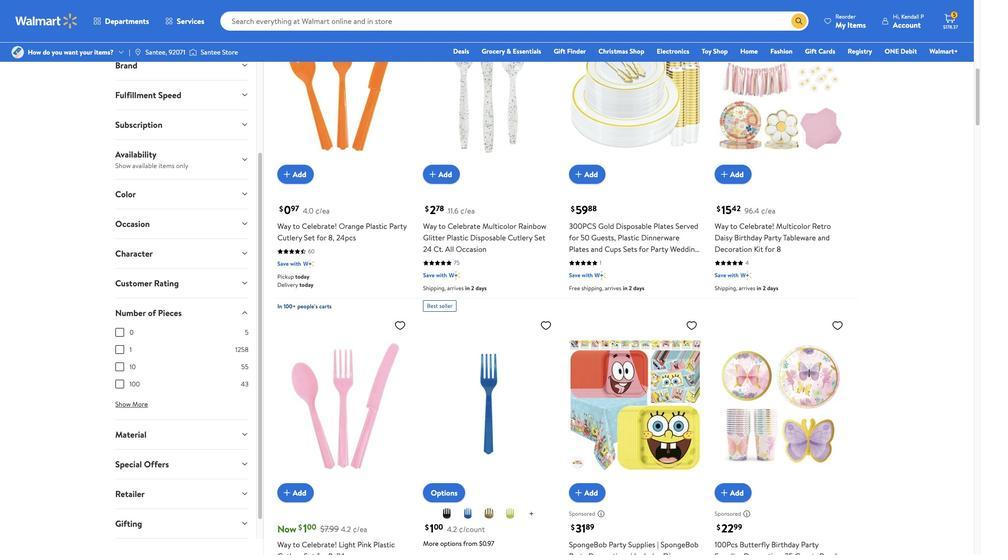 Task type: locate. For each thing, give the bounding box(es) containing it.
2 gift from the left
[[806, 46, 817, 56]]

add up 89
[[585, 488, 598, 498]]

way down now
[[277, 540, 291, 550]]

one debit link
[[881, 46, 922, 57]]

5 up 1258
[[245, 328, 249, 337]]

cutlery down rainbow
[[508, 233, 533, 243]]

1 horizontal spatial days
[[634, 284, 645, 293]]

1 horizontal spatial sponsored
[[715, 510, 742, 518]]

walmart plus image up free shipping, arrives in 2 days
[[595, 271, 606, 281]]

$ right now
[[298, 523, 302, 533]]

1 horizontal spatial shipping, arrives in 2 days
[[715, 284, 779, 293]]

¢/ea inside $ 0 97 4.0 ¢/ea way to celebrate! orange plastic party cutlery set for 8, 24pcs
[[315, 206, 330, 216]]

guests,
[[592, 233, 616, 243]]

0 horizontal spatial sponsored
[[569, 510, 596, 518]]

2 inside $ 2 78 11.6 ¢/ea way to celebrate multicolor rainbow glitter plastic disposable cutlery set 24 ct. all occasion
[[430, 202, 436, 218]]

$ 59 88
[[571, 202, 597, 218]]

more inside $ 1 00 4.2 ¢/count more options from $0.97
[[423, 539, 439, 549]]

cards
[[819, 46, 836, 56]]

1 vertical spatial |
[[658, 540, 659, 550]]

walmart plus image
[[449, 271, 460, 281], [595, 271, 606, 281]]

arrives down 4
[[739, 284, 756, 293]]

2 ad disclaimer and feedback image from the left
[[743, 510, 751, 518]]

toy
[[702, 46, 712, 56]]

add to favorites list, 300pcs gold disposable plates served for 50 guests, plastic dinnerware plates and cups sets for party wedding engagement baby shower holiday thanksgiving halloween christmas new year image
[[686, 1, 698, 13]]

ad disclaimer and feedback image
[[598, 510, 605, 518], [743, 510, 751, 518]]

300pcs gold disposable plates served for 50 guests, plastic dinnerware plates and cups sets for party wedding engagement baby shower holiday thanksgiving halloween christmas new year
[[569, 221, 700, 289]]

christmas
[[599, 46, 628, 56], [650, 267, 683, 278]]

add button for way to celebrate! multicolor retro daisy birthday party tableware and decoration kit for 8 image
[[715, 165, 752, 184]]

1 horizontal spatial plates
[[654, 221, 674, 232]]

supplies up includes
[[629, 540, 656, 550]]

santee, 92071
[[146, 47, 185, 57]]

0 horizontal spatial in
[[465, 284, 470, 293]]

1 horizontal spatial supplies
[[715, 551, 742, 556]]

occasion up 75
[[456, 244, 487, 255]]

1 horizontal spatial 00
[[434, 522, 443, 533]]

2 in from the left
[[623, 284, 628, 293]]

$ inside $ 0 97 4.0 ¢/ea way to celebrate! orange plastic party cutlery set for 8, 24pcs
[[279, 204, 283, 214]]

add button up 97
[[277, 165, 314, 184]]

1 horizontal spatial 4.2
[[447, 524, 457, 535]]

celebrate! inside $ 0 97 4.0 ¢/ea way to celebrate! orange plastic party cutlery set for 8, 24pcs
[[302, 221, 337, 232]]

$ left 97
[[279, 204, 283, 214]]

1 vertical spatial occasion
[[456, 244, 487, 255]]

2 multicolor from the left
[[777, 221, 811, 232]]

5 up $178.37
[[953, 11, 957, 19]]

save up free
[[569, 271, 581, 280]]

|
[[129, 47, 130, 57], [658, 540, 659, 550], [631, 551, 633, 556]]

more left options
[[423, 539, 439, 549]]

$ for 15
[[717, 204, 721, 214]]

days
[[476, 284, 487, 293], [634, 284, 645, 293], [768, 284, 779, 293]]

4.2 up light
[[341, 524, 351, 535]]

add to cart image for 300pcs gold disposable plates served for 50 guests, plastic dinnerware plates and cups sets for party wedding engagement baby shower holiday thanksgiving halloween christmas new year image
[[573, 169, 585, 180]]

celebrate!
[[302, 221, 337, 232], [740, 221, 775, 232], [302, 540, 337, 550]]

0 vertical spatial 24pcs
[[336, 233, 356, 243]]

way up daisy
[[715, 221, 729, 232]]

1 inside now $ 1 00 $7.99 4.2 ¢/ea way to celebrate! light pink plastic cutlery set for 8, 24pcs
[[303, 521, 307, 537]]

1 vertical spatial 24pcs
[[336, 551, 356, 556]]

0 horizontal spatial arrives
[[447, 284, 464, 293]]

set inside now $ 1 00 $7.99 4.2 ¢/ea way to celebrate! light pink plastic cutlery set for 8, 24pcs
[[304, 551, 315, 556]]

1 show from the top
[[115, 161, 131, 170]]

fulfillment speed tab
[[108, 80, 256, 110]]

to for 0
[[293, 221, 300, 232]]

1 vertical spatial plates
[[569, 244, 589, 255]]

2 vertical spatial |
[[631, 551, 633, 556]]

5 inside 5 $178.37
[[953, 11, 957, 19]]

save with up "pickup"
[[277, 260, 301, 268]]

cutlery inside $ 2 78 11.6 ¢/ea way to celebrate multicolor rainbow glitter plastic disposable cutlery set 24 ct. all occasion
[[508, 233, 533, 243]]

 image
[[12, 46, 24, 58]]

00 down the black image
[[434, 522, 443, 533]]

+
[[529, 508, 534, 520]]

1 sponsored from the left
[[569, 510, 596, 518]]

to down now
[[293, 540, 300, 550]]

party right orange
[[389, 221, 407, 232]]

shipping,
[[582, 284, 604, 293]]

25
[[785, 551, 794, 556]]

2 spongebob from the left
[[661, 540, 699, 550]]

santee
[[201, 47, 221, 57]]

arrives up seller
[[447, 284, 464, 293]]

save with down ct.
[[423, 271, 447, 280]]

0 vertical spatial and
[[818, 233, 830, 243]]

way inside $ 15 42 96.4 ¢/ea way to celebrate! multicolor retro daisy birthday party tableware and decoration kit for 8
[[715, 221, 729, 232]]

cutlery down 97
[[277, 233, 302, 243]]

add button up now
[[277, 484, 314, 503]]

| up brand
[[129, 47, 130, 57]]

1 ad disclaimer and feedback image from the left
[[598, 510, 605, 518]]

0 horizontal spatial |
[[129, 47, 130, 57]]

color tab
[[108, 180, 256, 209]]

¢/ea for 0
[[315, 206, 330, 216]]

0 horizontal spatial 4.2
[[341, 524, 351, 535]]

celebrate! for 15
[[740, 221, 775, 232]]

0 vertical spatial 8,
[[328, 233, 335, 243]]

walmart+ link
[[926, 46, 963, 57]]

add up 88
[[585, 169, 598, 180]]

retailer tab
[[108, 480, 256, 509]]

plastic
[[366, 221, 388, 232], [447, 233, 469, 243], [618, 233, 640, 243], [374, 540, 395, 550]]

add to cart image up 22
[[719, 487, 731, 499]]

account
[[893, 19, 921, 30]]

all
[[445, 244, 454, 255]]

multicolor inside $ 2 78 11.6 ¢/ea way to celebrate multicolor rainbow glitter plastic disposable cutlery set 24 ct. all occasion
[[483, 221, 517, 232]]

pink
[[358, 540, 372, 550]]

1 horizontal spatial more
[[423, 539, 439, 549]]

¢/ea right 4.0 at the top left of the page
[[315, 206, 330, 216]]

show down 100
[[115, 400, 131, 409]]

1 vertical spatial 5
[[245, 328, 249, 337]]

2 shipping, from the left
[[715, 284, 738, 293]]

$ inside $ 22 99
[[717, 523, 721, 533]]

1 horizontal spatial spongebob
[[661, 540, 699, 550]]

walmart plus image for 15
[[741, 271, 752, 281]]

1 horizontal spatial occasion
[[456, 244, 487, 255]]

add to favorites list, spongebob party supplies | spongebob party decorations | includes dinner spongebob plates, dessert plates, napkins, tablecloth, and jointed banner | spongebob birthday party supplies serves 16 image
[[686, 320, 698, 332]]

0 horizontal spatial shipping,
[[423, 284, 446, 293]]

walmart plus image down 75
[[449, 271, 460, 281]]

add to cart image up 78
[[427, 169, 439, 180]]

0 horizontal spatial 00
[[307, 522, 317, 533]]

ad disclaimer and feedback image for 22
[[743, 510, 751, 518]]

0 vertical spatial |
[[129, 47, 130, 57]]

celebrate! inside now $ 1 00 $7.99 4.2 ¢/ea way to celebrate! light pink plastic cutlery set for 8, 24pcs
[[302, 540, 337, 550]]

shop inside 'christmas shop' link
[[630, 46, 645, 56]]

to for 15
[[731, 221, 738, 232]]

1 up 10
[[130, 345, 132, 355]]

with for 96.4 ¢/ea
[[728, 271, 739, 280]]

gift for gift cards
[[806, 46, 817, 56]]

None checkbox
[[115, 328, 124, 337], [115, 345, 124, 354], [115, 363, 124, 371], [115, 380, 124, 389], [115, 328, 124, 337], [115, 345, 124, 354], [115, 363, 124, 371], [115, 380, 124, 389]]

with for 4.0 ¢/ea
[[290, 260, 301, 268]]

black image
[[442, 508, 453, 520]]

plastic up sets
[[618, 233, 640, 243]]

15
[[722, 202, 732, 218]]

number of pieces group
[[115, 328, 249, 397]]

supplies inside the spongebob party supplies | spongebob party decorations | includes dinne
[[629, 540, 656, 550]]

search icon image
[[796, 17, 803, 25]]

add button for way to celebrate! light pink plastic cutlery set for 8, 24pcs image
[[277, 484, 314, 503]]

save up "pickup"
[[277, 260, 289, 268]]

shipping, for 15
[[715, 284, 738, 293]]

add button up 99
[[715, 484, 752, 503]]

0 vertical spatial plates
[[654, 221, 674, 232]]

shop left electronics on the right top
[[630, 46, 645, 56]]

0 horizontal spatial shipping, arrives in 2 days
[[423, 284, 487, 293]]

1 horizontal spatial 5
[[953, 11, 957, 19]]

1 8, from the top
[[328, 233, 335, 243]]

to down 97
[[293, 221, 300, 232]]

sponsored up $ 31 89 in the bottom right of the page
[[569, 510, 596, 518]]

way to celebrate! multicolor retro daisy birthday party tableware and decoration kit for 8 image
[[715, 0, 848, 177]]

subscription tab
[[108, 110, 256, 139]]

0 vertical spatial more
[[132, 400, 148, 409]]

1 inside number of pieces "group"
[[130, 345, 132, 355]]

2 arrives from the left
[[605, 284, 622, 293]]

add to cart image for 2
[[427, 169, 439, 180]]

add to favorites list, way to celebrate! orange plastic party cutlery set for 8, 24pcs image
[[395, 1, 406, 13]]

1 horizontal spatial shop
[[714, 46, 728, 56]]

celebrate! down "$7.99"
[[302, 540, 337, 550]]

free
[[569, 284, 580, 293]]

1 24pcs from the top
[[336, 233, 356, 243]]

100
[[130, 379, 140, 389]]

1 horizontal spatial christmas
[[650, 267, 683, 278]]

spongebob down $ 31 89 in the bottom right of the page
[[569, 540, 607, 550]]

0 horizontal spatial shop
[[630, 46, 645, 56]]

$ left 59
[[571, 204, 575, 214]]

1 gift from the left
[[554, 46, 566, 56]]

1 horizontal spatial 0
[[284, 202, 291, 218]]

0 horizontal spatial add to cart image
[[281, 169, 293, 180]]

walmart plus image
[[303, 259, 315, 269], [741, 271, 752, 281]]

way inside now $ 1 00 $7.99 4.2 ¢/ea way to celebrate! light pink plastic cutlery set for 8, 24pcs
[[277, 540, 291, 550]]

add to favorites list, way to celebrate! light pink plastic cutlery set for 8, 24pcs image
[[395, 320, 406, 332]]

$178.37
[[944, 23, 959, 30]]

1 horizontal spatial birthday
[[772, 540, 800, 550]]

¢/ea right the 11.6
[[461, 206, 475, 216]]

$ inside $ 59 88
[[571, 204, 575, 214]]

to inside $ 15 42 96.4 ¢/ea way to celebrate! multicolor retro daisy birthday party tableware and decoration kit for 8
[[731, 221, 738, 232]]

0 horizontal spatial and
[[591, 244, 603, 255]]

save with up free
[[569, 271, 593, 280]]

add for 100pcs butterfly birthday party supplies decoration, 25 guests purple butterfly disposable paper plates napkins cups for butterfly fairy themed parties, baby shower image
[[731, 488, 744, 498]]

served
[[676, 221, 699, 232]]

show inside "button"
[[115, 400, 131, 409]]

0 horizontal spatial days
[[476, 284, 487, 293]]

decorations
[[589, 551, 629, 556]]

0 horizontal spatial multicolor
[[483, 221, 517, 232]]

reorder my items
[[836, 12, 867, 30]]

to up glitter
[[439, 221, 446, 232]]

and inside 300pcs gold disposable plates served for 50 guests, plastic dinnerware plates and cups sets for party wedding engagement baby shower holiday thanksgiving halloween christmas new year
[[591, 244, 603, 255]]

birthday inside $ 15 42 96.4 ¢/ea way to celebrate! multicolor retro daisy birthday party tableware and decoration kit for 8
[[735, 233, 763, 243]]

add for way to celebrate! orange plastic party cutlery set for 8, 24pcs image
[[293, 169, 307, 180]]

save down 24
[[423, 271, 435, 280]]

2 show from the top
[[115, 400, 131, 409]]

christmas right finder
[[599, 46, 628, 56]]

1 horizontal spatial and
[[818, 233, 830, 243]]

1 vertical spatial birthday
[[772, 540, 800, 550]]

gift left cards
[[806, 46, 817, 56]]

departments
[[105, 16, 149, 26]]

0 horizontal spatial walmart plus image
[[449, 271, 460, 281]]

add button up 89
[[569, 484, 606, 503]]

1 horizontal spatial walmart plus image
[[741, 271, 752, 281]]

1 shipping, from the left
[[423, 284, 446, 293]]

2 4.2 from the left
[[447, 524, 457, 535]]

8, inside now $ 1 00 $7.99 4.2 ¢/ea way to celebrate! light pink plastic cutlery set for 8, 24pcs
[[328, 551, 335, 556]]

carts
[[319, 303, 332, 311]]

add to cart image up 97
[[281, 169, 293, 180]]

2 00 from the left
[[434, 522, 443, 533]]

Search search field
[[220, 12, 809, 31]]

with up "pickup"
[[290, 260, 301, 268]]

walmart plus image down 60
[[303, 259, 315, 269]]

party down 31
[[569, 551, 587, 556]]

grocery
[[482, 46, 505, 56]]

0 vertical spatial show
[[115, 161, 131, 170]]

0 horizontal spatial ad disclaimer and feedback image
[[598, 510, 605, 518]]

0 horizontal spatial 5
[[245, 328, 249, 337]]

00 left "$7.99"
[[307, 522, 317, 533]]

disposable up sets
[[616, 221, 652, 232]]

rainbow
[[519, 221, 547, 232]]

grocery & essentials
[[482, 46, 542, 56]]

save for 59
[[569, 271, 581, 280]]

how do you want your items?
[[28, 47, 114, 57]]

1 shop from the left
[[630, 46, 645, 56]]

1 vertical spatial more
[[423, 539, 439, 549]]

0 horizontal spatial supplies
[[629, 540, 656, 550]]

party up guests
[[802, 540, 819, 550]]

2 walmart plus image from the left
[[595, 271, 606, 281]]

2 horizontal spatial days
[[768, 284, 779, 293]]

shop for christmas shop
[[630, 46, 645, 56]]

add button for way to celebrate multicolor rainbow glitter plastic disposable cutlery set 24 ct. all occasion image
[[423, 165, 460, 184]]

2 8, from the top
[[328, 551, 335, 556]]

cutlery inside now $ 1 00 $7.99 4.2 ¢/ea way to celebrate! light pink plastic cutlery set for 8, 24pcs
[[277, 551, 302, 556]]

shop
[[630, 46, 645, 56], [714, 46, 728, 56]]

1 vertical spatial 8,
[[328, 551, 335, 556]]

to inside $ 0 97 4.0 ¢/ea way to celebrate! orange plastic party cutlery set for 8, 24pcs
[[293, 221, 300, 232]]

0 horizontal spatial spongebob
[[569, 540, 607, 550]]

4.2 up options
[[447, 524, 457, 535]]

24
[[423, 244, 432, 255]]

number of pieces tab
[[108, 298, 256, 328]]

shop inside toy shop link
[[714, 46, 728, 56]]

occasion
[[115, 218, 150, 230], [456, 244, 487, 255]]

ad disclaimer and feedback image up decorations
[[598, 510, 605, 518]]

0 left 4.0 at the top left of the page
[[284, 202, 291, 218]]

includes
[[634, 551, 662, 556]]

0 horizontal spatial  image
[[134, 48, 142, 56]]

2
[[430, 202, 436, 218], [471, 284, 475, 293], [629, 284, 632, 293], [763, 284, 766, 293]]

3 arrives from the left
[[739, 284, 756, 293]]

$ for 2
[[425, 204, 429, 214]]

1 vertical spatial christmas
[[650, 267, 683, 278]]

¢/ea inside $ 2 78 11.6 ¢/ea way to celebrate multicolor rainbow glitter plastic disposable cutlery set 24 ct. all occasion
[[461, 206, 475, 216]]

gold image
[[484, 508, 495, 520]]

shipping, up best
[[423, 284, 446, 293]]

now $ 1 00 $7.99 4.2 ¢/ea way to celebrate! light pink plastic cutlery set for 8, 24pcs
[[277, 521, 395, 556]]

1 multicolor from the left
[[483, 221, 517, 232]]

add up 78
[[439, 169, 452, 180]]

birthday up 25
[[772, 540, 800, 550]]

1 horizontal spatial multicolor
[[777, 221, 811, 232]]

2 shop from the left
[[714, 46, 728, 56]]

1 horizontal spatial shipping,
[[715, 284, 738, 293]]

0 horizontal spatial occasion
[[115, 218, 150, 230]]

add for way to celebrate! light pink plastic cutlery set for 8, 24pcs image
[[293, 488, 307, 498]]

1 horizontal spatial in
[[623, 284, 628, 293]]

2 24pcs from the top
[[336, 551, 356, 556]]

for inside $ 0 97 4.0 ¢/ea way to celebrate! orange plastic party cutlery set for 8, 24pcs
[[317, 233, 327, 243]]

to inside $ 2 78 11.6 ¢/ea way to celebrate multicolor rainbow glitter plastic disposable cutlery set 24 ct. all occasion
[[439, 221, 446, 232]]

days for 15
[[768, 284, 779, 293]]

christmas down holiday
[[650, 267, 683, 278]]

2 horizontal spatial arrives
[[739, 284, 756, 293]]

set inside $ 2 78 11.6 ¢/ea way to celebrate multicolor rainbow glitter plastic disposable cutlery set 24 ct. all occasion
[[535, 233, 546, 243]]

multicolor up tableware
[[777, 221, 811, 232]]

$ inside $ 2 78 11.6 ¢/ea way to celebrate multicolor rainbow glitter plastic disposable cutlery set 24 ct. all occasion
[[425, 204, 429, 214]]

1 vertical spatial show
[[115, 400, 131, 409]]

do
[[43, 47, 50, 57]]

add button up 42
[[715, 165, 752, 184]]

0 vertical spatial supplies
[[629, 540, 656, 550]]

1 vertical spatial walmart plus image
[[741, 271, 752, 281]]

1 days from the left
[[476, 284, 487, 293]]

walmart plus image for 11.6 ¢/ea
[[449, 271, 460, 281]]

supplies down 100pcs
[[715, 551, 742, 556]]

22
[[722, 521, 734, 537]]

1 walmart plus image from the left
[[449, 271, 460, 281]]

save right new
[[715, 271, 727, 280]]

add button up 88
[[569, 165, 606, 184]]

$ for 0
[[279, 204, 283, 214]]

89
[[586, 522, 595, 533]]

$ inside $ 31 89
[[571, 523, 575, 533]]

rating
[[154, 277, 179, 289]]

0 horizontal spatial gift
[[554, 46, 566, 56]]

with for 59
[[582, 271, 593, 280]]

from
[[464, 539, 478, 549]]

orange
[[339, 221, 364, 232]]

24pcs down light
[[336, 551, 356, 556]]

registry link
[[844, 46, 877, 57]]

brand
[[115, 59, 138, 71]]

2 horizontal spatial in
[[757, 284, 762, 293]]

0 horizontal spatial disposable
[[470, 233, 506, 243]]

1 4.2 from the left
[[341, 524, 351, 535]]

my
[[836, 19, 846, 30]]

christmas shop link
[[595, 46, 649, 57]]

gift left finder
[[554, 46, 566, 56]]

with down ct.
[[436, 271, 447, 280]]

¢/ea for 15
[[762, 206, 776, 216]]

grocery & essentials link
[[478, 46, 546, 57]]

celebrate! inside $ 15 42 96.4 ¢/ea way to celebrate! multicolor retro daisy birthday party tableware and decoration kit for 8
[[740, 221, 775, 232]]

and
[[818, 233, 830, 243], [591, 244, 603, 255]]

arrives
[[447, 284, 464, 293], [605, 284, 622, 293], [739, 284, 756, 293]]

add up 99
[[731, 488, 744, 498]]

11.6
[[448, 206, 459, 216]]

occasion inside 'dropdown button'
[[115, 218, 150, 230]]

+ button
[[522, 507, 542, 522]]

add to cart image up now
[[281, 487, 293, 499]]

disposable inside 300pcs gold disposable plates served for 50 guests, plastic dinnerware plates and cups sets for party wedding engagement baby shower holiday thanksgiving halloween christmas new year
[[616, 221, 652, 232]]

store
[[222, 47, 238, 57]]

and down guests,
[[591, 244, 603, 255]]

add to cart image up 15 at top
[[719, 169, 731, 180]]

way down 97
[[277, 221, 291, 232]]

0 horizontal spatial more
[[132, 400, 148, 409]]

0
[[284, 202, 291, 218], [130, 328, 134, 337]]

party up 8
[[764, 233, 782, 243]]

0 horizontal spatial walmart plus image
[[303, 259, 315, 269]]

shipping, arrives in 2 days up seller
[[423, 284, 487, 293]]

1 horizontal spatial disposable
[[616, 221, 652, 232]]

¢/ea inside $ 15 42 96.4 ¢/ea way to celebrate! multicolor retro daisy birthday party tableware and decoration kit for 8
[[762, 206, 776, 216]]

add up 97
[[293, 169, 307, 180]]

 image right 92071
[[189, 47, 197, 57]]

1 arrives from the left
[[447, 284, 464, 293]]

thanksgiving
[[569, 267, 612, 278]]

$ left 15 at top
[[717, 204, 721, 214]]

plastic down celebrate
[[447, 233, 469, 243]]

with down decoration
[[728, 271, 739, 280]]

1 vertical spatial disposable
[[470, 233, 506, 243]]

save for 11.6 ¢/ea
[[423, 271, 435, 280]]

to inside now $ 1 00 $7.99 4.2 ¢/ea way to celebrate! light pink plastic cutlery set for 8, 24pcs
[[293, 540, 300, 550]]

add to cart image
[[281, 169, 293, 180], [427, 169, 439, 180], [573, 487, 585, 499]]

$ inside $ 1 00 4.2 ¢/count more options from $0.97
[[425, 523, 429, 533]]

1 horizontal spatial arrives
[[605, 284, 622, 293]]

plates down 50
[[569, 244, 589, 255]]

1 horizontal spatial  image
[[189, 47, 197, 57]]

1 horizontal spatial gift
[[806, 46, 817, 56]]

way inside $ 2 78 11.6 ¢/ea way to celebrate multicolor rainbow glitter plastic disposable cutlery set 24 ct. all occasion
[[423, 221, 437, 232]]

¢/ea
[[315, 206, 330, 216], [461, 206, 475, 216], [762, 206, 776, 216], [353, 524, 367, 535]]

$ 15 42 96.4 ¢/ea way to celebrate! multicolor retro daisy birthday party tableware and decoration kit for 8
[[715, 202, 832, 255]]

2 horizontal spatial add to cart image
[[573, 487, 585, 499]]

5 inside number of pieces "group"
[[245, 328, 249, 337]]

$ 22 99
[[717, 521, 743, 537]]

finder
[[567, 46, 586, 56]]

0 horizontal spatial plates
[[569, 244, 589, 255]]

0 vertical spatial disposable
[[616, 221, 652, 232]]

0 vertical spatial 5
[[953, 11, 957, 19]]

1 00 from the left
[[307, 522, 317, 533]]

add for spongebob party supplies | spongebob party decorations | includes dinner spongebob plates, dessert plates, napkins, tablecloth, and jointed banner | spongebob birthday party supplies serves 16 image
[[585, 488, 598, 498]]

walmart plus image down 4
[[741, 271, 752, 281]]

way inside $ 0 97 4.0 ¢/ea way to celebrate! orange plastic party cutlery set for 8, 24pcs
[[277, 221, 291, 232]]

$ for 59
[[571, 204, 575, 214]]

sets
[[623, 244, 638, 255]]

1 vertical spatial 0
[[130, 328, 134, 337]]

celebrate! down 96.4
[[740, 221, 775, 232]]

disposable inside $ 2 78 11.6 ¢/ea way to celebrate multicolor rainbow glitter plastic disposable cutlery set 24 ct. all occasion
[[470, 233, 506, 243]]

plastic right orange
[[366, 221, 388, 232]]

shower
[[631, 256, 656, 266]]

occasion tab
[[108, 209, 256, 239]]

way for 0
[[277, 221, 291, 232]]

party inside 300pcs gold disposable plates served for 50 guests, plastic dinnerware plates and cups sets for party wedding engagement baby shower holiday thanksgiving halloween christmas new year
[[651, 244, 669, 255]]

1
[[600, 259, 602, 267], [130, 345, 132, 355], [303, 521, 307, 537], [430, 521, 434, 537]]

 image for santee, 92071
[[134, 48, 142, 56]]

multicolor inside $ 15 42 96.4 ¢/ea way to celebrate! multicolor retro daisy birthday party tableware and decoration kit for 8
[[777, 221, 811, 232]]

supplies
[[629, 540, 656, 550], [715, 551, 742, 556]]

save with for 11.6 ¢/ea
[[423, 271, 447, 280]]

home link
[[736, 46, 763, 57]]

walmart plus image for 59
[[595, 271, 606, 281]]

add to favorites list, way to celebrate! electric blue plastic forks, 24ct image
[[541, 320, 552, 332]]

more
[[132, 400, 148, 409], [423, 539, 439, 549]]

multicolor for 2
[[483, 221, 517, 232]]

save with for 59
[[569, 271, 593, 280]]

now
[[277, 523, 297, 536]]

0 horizontal spatial birthday
[[735, 233, 763, 243]]

add to cart image
[[573, 169, 585, 180], [719, 169, 731, 180], [281, 487, 293, 499], [719, 487, 731, 499]]

birthday
[[735, 233, 763, 243], [772, 540, 800, 550]]

new
[[685, 267, 700, 278]]

sponsored
[[569, 510, 596, 518], [715, 510, 742, 518]]

cutlery down now
[[277, 551, 302, 556]]

gifting tab
[[108, 509, 256, 539]]

1 horizontal spatial add to cart image
[[427, 169, 439, 180]]

| up includes
[[658, 540, 659, 550]]

1 horizontal spatial walmart plus image
[[595, 271, 606, 281]]

0 vertical spatial 0
[[284, 202, 291, 218]]

2 sponsored from the left
[[715, 510, 742, 518]]

$7.99
[[320, 523, 339, 535]]

¢/ea up pink at the left of page
[[353, 524, 367, 535]]

8
[[777, 244, 781, 255]]

$ left 22
[[717, 523, 721, 533]]

 image
[[189, 47, 197, 57], [134, 48, 142, 56]]

1 vertical spatial supplies
[[715, 551, 742, 556]]

add for way to celebrate! multicolor retro daisy birthday party tableware and decoration kit for 8 image
[[731, 169, 744, 180]]

0 vertical spatial christmas
[[599, 46, 628, 56]]

1 vertical spatial and
[[591, 244, 603, 255]]

$ 2 78 11.6 ¢/ea way to celebrate multicolor rainbow glitter plastic disposable cutlery set 24 ct. all occasion
[[423, 202, 547, 255]]

00 inside $ 1 00 4.2 ¢/count more options from $0.97
[[434, 522, 443, 533]]

to up daisy
[[731, 221, 738, 232]]

| left includes
[[631, 551, 633, 556]]

add to favorites list, way to celebrate! multicolor retro daisy birthday party tableware and decoration kit for 8 image
[[832, 1, 844, 13]]

3 in from the left
[[757, 284, 762, 293]]

with up the shipping,
[[582, 271, 593, 280]]

0 horizontal spatial 0
[[130, 328, 134, 337]]

birthday inside 100pcs butterfly birthday party supplies decoration, 25 guests purpl
[[772, 540, 800, 550]]

shipping, down decoration
[[715, 284, 738, 293]]

0 vertical spatial birthday
[[735, 233, 763, 243]]

plates
[[654, 221, 674, 232], [569, 244, 589, 255]]

shop for toy shop
[[714, 46, 728, 56]]

engagement
[[569, 256, 611, 266]]

2 shipping, arrives in 2 days from the left
[[715, 284, 779, 293]]

1 horizontal spatial ad disclaimer and feedback image
[[743, 510, 751, 518]]

4.0
[[303, 206, 314, 216]]

1 in from the left
[[465, 284, 470, 293]]

3 days from the left
[[768, 284, 779, 293]]

$ inside $ 15 42 96.4 ¢/ea way to celebrate! multicolor retro daisy birthday party tableware and decoration kit for 8
[[717, 204, 721, 214]]

disposable
[[616, 221, 652, 232], [470, 233, 506, 243]]

add button
[[277, 165, 314, 184], [423, 165, 460, 184], [569, 165, 606, 184], [715, 165, 752, 184], [277, 484, 314, 503], [569, 484, 606, 503], [715, 484, 752, 503]]

1 shipping, arrives in 2 days from the left
[[423, 284, 487, 293]]

$ left 78
[[425, 204, 429, 214]]

0 vertical spatial walmart plus image
[[303, 259, 315, 269]]

$ left 31
[[571, 523, 575, 533]]

1 horizontal spatial |
[[631, 551, 633, 556]]

0 inside number of pieces "group"
[[130, 328, 134, 337]]

0 vertical spatial occasion
[[115, 218, 150, 230]]

glitter
[[423, 233, 445, 243]]

kit
[[754, 244, 764, 255]]

add up now
[[293, 488, 307, 498]]



Task type: vqa. For each thing, say whether or not it's contained in the screenshot.
comfort to the top
no



Task type: describe. For each thing, give the bounding box(es) containing it.
electronics
[[657, 46, 690, 56]]

fulfillment speed button
[[108, 80, 256, 110]]

add button for 100pcs butterfly birthday party supplies decoration, 25 guests purple butterfly disposable paper plates napkins cups for butterfly fairy themed parties, baby shower image
[[715, 484, 752, 503]]

cutlery inside $ 0 97 4.0 ¢/ea way to celebrate! orange plastic party cutlery set for 8, 24pcs
[[277, 233, 302, 243]]

60
[[308, 247, 315, 256]]

way to celebrate! electric blue plastic forks, 24ct image
[[423, 316, 556, 495]]

daisy
[[715, 233, 733, 243]]

5 for 5
[[245, 328, 249, 337]]

customer
[[115, 277, 152, 289]]

75
[[454, 259, 460, 267]]

walmart image
[[15, 13, 78, 29]]

8, inside $ 0 97 4.0 ¢/ea way to celebrate! orange plastic party cutlery set for 8, 24pcs
[[328, 233, 335, 243]]

add to cart image for 100pcs butterfly birthday party supplies decoration, 25 guests purple butterfly disposable paper plates napkins cups for butterfly fairy themed parties, baby shower image
[[719, 487, 731, 499]]

ad disclaimer and feedback image for 31
[[598, 510, 605, 518]]

add for 300pcs gold disposable plates served for 50 guests, plastic dinnerware plates and cups sets for party wedding engagement baby shower holiday thanksgiving halloween christmas new year image
[[585, 169, 598, 180]]

sponsored for 22
[[715, 510, 742, 518]]

plastic inside 300pcs gold disposable plates served for 50 guests, plastic dinnerware plates and cups sets for party wedding engagement baby shower holiday thanksgiving halloween christmas new year
[[618, 233, 640, 243]]

number of pieces
[[115, 307, 182, 319]]

for inside now $ 1 00 $7.99 4.2 ¢/ea way to celebrate! light pink plastic cutlery set for 8, 24pcs
[[317, 551, 327, 556]]

christmas inside 300pcs gold disposable plates served for 50 guests, plastic dinnerware plates and cups sets for party wedding engagement baby shower holiday thanksgiving halloween christmas new year
[[650, 267, 683, 278]]

set inside $ 0 97 4.0 ¢/ea way to celebrate! orange plastic party cutlery set for 8, 24pcs
[[304, 233, 315, 243]]

retro
[[813, 221, 832, 232]]

$ for 31
[[571, 523, 575, 533]]

shipping, arrives in 2 days for 2
[[423, 284, 487, 293]]

special offers button
[[108, 450, 256, 479]]

cups
[[605, 244, 622, 255]]

christmas shop
[[599, 46, 645, 56]]

show more button
[[108, 397, 156, 412]]

more inside "button"
[[132, 400, 148, 409]]

add for way to celebrate multicolor rainbow glitter plastic disposable cutlery set 24 ct. all occasion image
[[439, 169, 452, 180]]

save for 4.0 ¢/ea
[[277, 260, 289, 268]]

wedding
[[670, 244, 699, 255]]

party inside $ 15 42 96.4 ¢/ea way to celebrate! multicolor retro daisy birthday party tableware and decoration kit for 8
[[764, 233, 782, 243]]

departments button
[[85, 10, 157, 33]]

availability show available items only
[[115, 148, 189, 170]]

31
[[576, 521, 586, 537]]

want
[[64, 47, 78, 57]]

100pcs butterfly birthday party supplies decoration, 25 guests purpl
[[715, 540, 842, 556]]

with for 11.6 ¢/ea
[[436, 271, 447, 280]]

shipping, arrives in 2 days for 15
[[715, 284, 779, 293]]

party inside $ 0 97 4.0 ¢/ea way to celebrate! orange plastic party cutlery set for 8, 24pcs
[[389, 221, 407, 232]]

way to celebrate multicolor rainbow glitter plastic disposable cutlery set 24 ct. all occasion image
[[423, 0, 556, 177]]

0 horizontal spatial christmas
[[599, 46, 628, 56]]

add to cart image for way to celebrate! multicolor retro daisy birthday party tableware and decoration kit for 8 image
[[719, 169, 731, 180]]

96.4
[[745, 206, 760, 216]]

cutlery for 78
[[508, 233, 533, 243]]

save with for 96.4 ¢/ea
[[715, 271, 739, 280]]

best
[[427, 302, 438, 310]]

baby
[[613, 256, 629, 266]]

save with for 4.0 ¢/ea
[[277, 260, 301, 268]]

show more
[[115, 400, 148, 409]]

material button
[[108, 420, 256, 449]]

4.2 inside $ 1 00 4.2 ¢/count more options from $0.97
[[447, 524, 457, 535]]

guests
[[795, 551, 818, 556]]

1 spongebob from the left
[[569, 540, 607, 550]]

save for 96.4 ¢/ea
[[715, 271, 727, 280]]

services button
[[157, 10, 213, 33]]

gifting
[[115, 518, 142, 530]]

toy shop
[[702, 46, 728, 56]]

character tab
[[108, 239, 256, 268]]

0 inside $ 0 97 4.0 ¢/ea way to celebrate! orange plastic party cutlery set for 8, 24pcs
[[284, 202, 291, 218]]

300pcs gold disposable plates served for 50 guests, plastic dinnerware plates and cups sets for party wedding engagement baby shower holiday thanksgiving halloween christmas new year image
[[569, 0, 702, 177]]

you
[[52, 47, 62, 57]]

pickup
[[277, 273, 294, 281]]

color button
[[108, 180, 256, 209]]

$ 1 00 4.2 ¢/count more options from $0.97
[[423, 521, 495, 549]]

cutlery for 1
[[277, 551, 302, 556]]

in for 15
[[757, 284, 762, 293]]

available
[[132, 161, 157, 170]]

24pcs inside now $ 1 00 $7.99 4.2 ¢/ea way to celebrate! light pink plastic cutlery set for 8, 24pcs
[[336, 551, 356, 556]]

1 inside $ 1 00 4.2 ¢/count more options from $0.97
[[430, 521, 434, 537]]

way to celebrate! light pink plastic cutlery set for 8, 24pcs image
[[277, 316, 410, 495]]

Walmart Site-Wide search field
[[220, 12, 809, 31]]

way for 15
[[715, 221, 729, 232]]

100+
[[284, 303, 296, 311]]

add to favorites list, 100pcs butterfly birthday party supplies decoration, 25 guests purple butterfly disposable paper plates napkins cups for butterfly fairy themed parties, baby shower image
[[832, 320, 844, 332]]

special
[[115, 459, 142, 471]]

in for 2
[[465, 284, 470, 293]]

to for 2
[[439, 221, 446, 232]]

shipping, for 2
[[423, 284, 446, 293]]

gold
[[599, 221, 615, 232]]

options
[[431, 488, 458, 498]]

customer rating tab
[[108, 269, 256, 298]]

walmart plus image for 0
[[303, 259, 315, 269]]

items
[[159, 161, 175, 170]]

arrives for 2
[[447, 284, 464, 293]]

way to celebrate! orange plastic party cutlery set for 8, 24pcs image
[[277, 0, 410, 177]]

free shipping, arrives in 2 days
[[569, 284, 645, 293]]

5 for 5 $178.37
[[953, 11, 957, 19]]

99
[[734, 522, 743, 533]]

in 100+ people's carts
[[277, 303, 332, 311]]

add button for spongebob party supplies | spongebob party decorations | includes dinner spongebob plates, dessert plates, napkins, tablecloth, and jointed banner | spongebob birthday party supplies serves 16 image
[[569, 484, 606, 503]]

santee,
[[146, 47, 167, 57]]

services
[[177, 16, 205, 26]]

set for 78
[[535, 233, 546, 243]]

supplies inside 100pcs butterfly birthday party supplies decoration, 25 guests purpl
[[715, 551, 742, 556]]

100pcs butterfly birthday party supplies decoration, 25 guests purple butterfly disposable paper plates napkins cups for butterfly fairy themed parties, baby shower image
[[715, 316, 848, 495]]

how
[[28, 47, 41, 57]]

brand tab
[[108, 51, 256, 80]]

 image for santee store
[[189, 47, 197, 57]]

year
[[569, 279, 584, 289]]

2 horizontal spatial |
[[658, 540, 659, 550]]

number of pieces button
[[108, 298, 256, 328]]

1 left baby
[[600, 259, 602, 267]]

party up decorations
[[609, 540, 627, 550]]

$ for 22
[[717, 523, 721, 533]]

way for 2
[[423, 221, 437, 232]]

gift cards link
[[801, 46, 840, 57]]

fulfillment speed
[[115, 89, 182, 101]]

multicolor for 15
[[777, 221, 811, 232]]

green image
[[505, 508, 516, 520]]

material tab
[[108, 420, 256, 449]]

kendall
[[902, 12, 920, 20]]

arrives for 15
[[739, 284, 756, 293]]

plastic inside $ 0 97 4.0 ¢/ea way to celebrate! orange plastic party cutlery set for 8, 24pcs
[[366, 221, 388, 232]]

options link
[[423, 484, 466, 503]]

10
[[130, 362, 136, 372]]

gift for gift finder
[[554, 46, 566, 56]]

halloween
[[614, 267, 648, 278]]

add button for way to celebrate! orange plastic party cutlery set for 8, 24pcs image
[[277, 165, 314, 184]]

today right "pickup"
[[295, 273, 310, 281]]

seller
[[440, 302, 453, 310]]

holiday
[[657, 256, 682, 266]]

electric blue image
[[463, 508, 474, 520]]

p
[[921, 12, 925, 20]]

plastic inside $ 2 78 11.6 ¢/ea way to celebrate multicolor rainbow glitter plastic disposable cutlery set 24 ct. all occasion
[[447, 233, 469, 243]]

offers
[[144, 459, 169, 471]]

occasion inside $ 2 78 11.6 ¢/ea way to celebrate multicolor rainbow glitter plastic disposable cutlery set 24 ct. all occasion
[[456, 244, 487, 255]]

of
[[148, 307, 156, 319]]

$ for 1
[[425, 523, 429, 533]]

add to favorites list, way to celebrate multicolor rainbow glitter plastic disposable cutlery set 24 ct. all occasion image
[[541, 1, 552, 13]]

4.2 inside now $ 1 00 $7.99 4.2 ¢/ea way to celebrate! light pink plastic cutlery set for 8, 24pcs
[[341, 524, 351, 535]]

59
[[576, 202, 588, 218]]

24pcs inside $ 0 97 4.0 ¢/ea way to celebrate! orange plastic party cutlery set for 8, 24pcs
[[336, 233, 356, 243]]

dinnerware
[[642, 233, 680, 243]]

¢/count
[[459, 524, 485, 535]]

days for 2
[[476, 284, 487, 293]]

party inside 100pcs butterfly birthday party supplies decoration, 25 guests purpl
[[802, 540, 819, 550]]

and inside $ 15 42 96.4 ¢/ea way to celebrate! multicolor retro daisy birthday party tableware and decoration kit for 8
[[818, 233, 830, 243]]

items
[[848, 19, 867, 30]]

plastic inside now $ 1 00 $7.99 4.2 ¢/ea way to celebrate! light pink plastic cutlery set for 8, 24pcs
[[374, 540, 395, 550]]

for inside $ 15 42 96.4 ¢/ea way to celebrate! multicolor retro daisy birthday party tableware and decoration kit for 8
[[765, 244, 775, 255]]

availability tab
[[108, 140, 256, 179]]

tableware
[[784, 233, 817, 243]]

55
[[241, 362, 249, 372]]

people's
[[298, 303, 318, 311]]

today right delivery
[[300, 281, 314, 289]]

celebrate! for 0
[[302, 221, 337, 232]]

spongebob party supplies | spongebob party decorations | includes dinner spongebob plates, dessert plates, napkins, tablecloth, and jointed banner | spongebob birthday party supplies serves 16 image
[[569, 316, 702, 495]]

¢/ea for 2
[[461, 206, 475, 216]]

deals link
[[449, 46, 474, 57]]

light
[[339, 540, 356, 550]]

registry
[[848, 46, 873, 56]]

$ 0 97 4.0 ¢/ea way to celebrate! orange plastic party cutlery set for 8, 24pcs
[[277, 202, 407, 243]]

set for 1
[[304, 551, 315, 556]]

add to cart image for 0
[[281, 169, 293, 180]]

show inside availability show available items only
[[115, 161, 131, 170]]

¢/ea inside now $ 1 00 $7.99 4.2 ¢/ea way to celebrate! light pink plastic cutlery set for 8, 24pcs
[[353, 524, 367, 535]]

88
[[588, 204, 597, 214]]

$0.97
[[479, 539, 495, 549]]

sponsored for 31
[[569, 510, 596, 518]]

2 days from the left
[[634, 284, 645, 293]]

hi,
[[893, 12, 900, 20]]

character button
[[108, 239, 256, 268]]

00 inside now $ 1 00 $7.99 4.2 ¢/ea way to celebrate! light pink plastic cutlery set for 8, 24pcs
[[307, 522, 317, 533]]

your
[[80, 47, 93, 57]]

decoration,
[[744, 551, 783, 556]]

special offers tab
[[108, 450, 256, 479]]

add to cart image for way to celebrate! light pink plastic cutlery set for 8, 24pcs image
[[281, 487, 293, 499]]

add button for 300pcs gold disposable plates served for 50 guests, plastic dinnerware plates and cups sets for party wedding engagement baby shower holiday thanksgiving halloween christmas new year image
[[569, 165, 606, 184]]

$ inside now $ 1 00 $7.99 4.2 ¢/ea way to celebrate! light pink plastic cutlery set for 8, 24pcs
[[298, 523, 302, 533]]

pickup today delivery today
[[277, 273, 314, 289]]

retailer button
[[108, 480, 256, 509]]

one debit
[[885, 46, 918, 56]]



